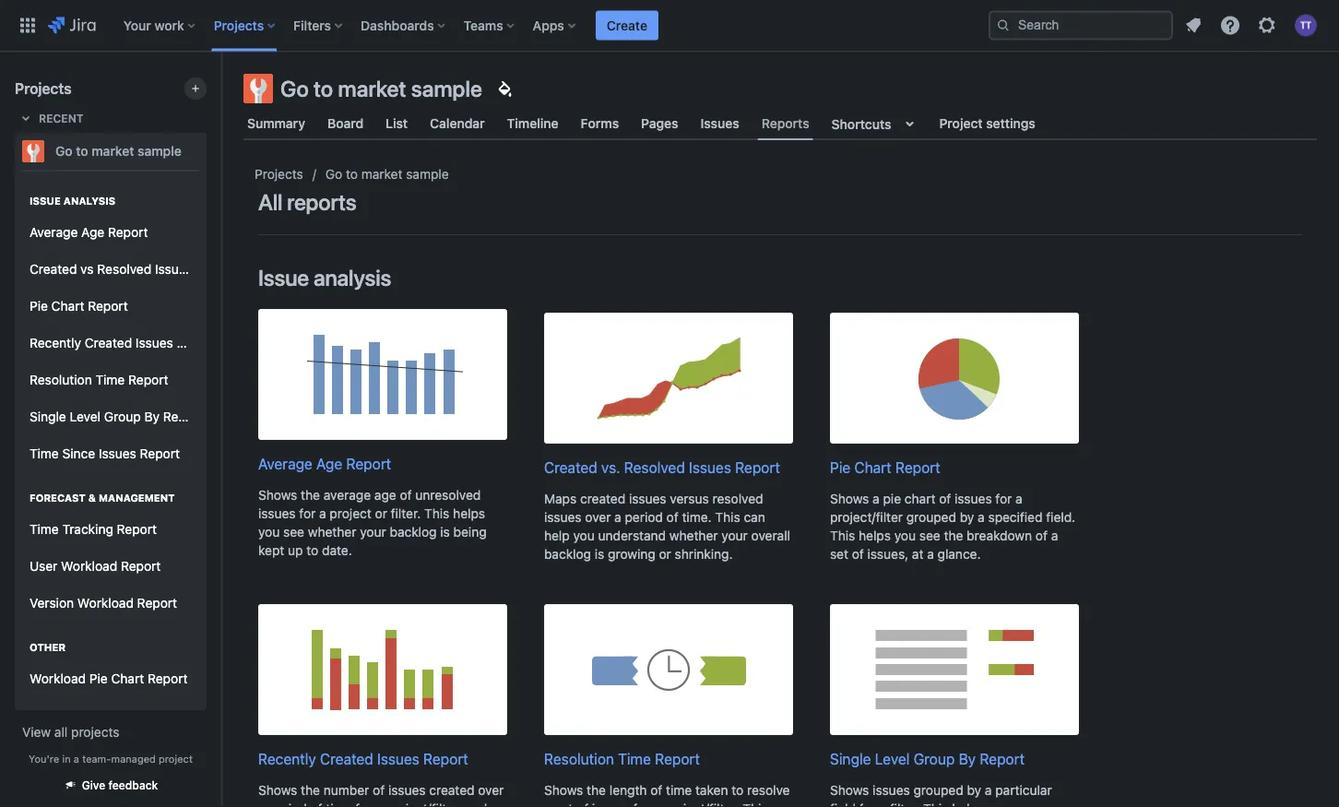 Task type: describe. For each thing, give the bounding box(es) containing it.
your work
[[123, 18, 184, 33]]

time since issues report link
[[22, 435, 199, 472]]

apps
[[533, 18, 564, 33]]

number
[[324, 782, 369, 798]]

glance.
[[938, 546, 981, 562]]

1 vertical spatial group
[[914, 750, 955, 768]]

teams
[[464, 18, 503, 33]]

your work button
[[118, 11, 203, 40]]

resolved
[[713, 491, 763, 506]]

this inside shows the average age of unresolved issues for a project or filter. this helps you see whether your backlog is being kept up to date.
[[424, 506, 450, 521]]

search image
[[996, 18, 1011, 33]]

0 vertical spatial pie
[[30, 298, 48, 314]]

user
[[30, 559, 58, 574]]

created inside maps created issues versus resolved issues over a period of time. this can help you understand whether your overall backlog is growing or shrinking.
[[580, 491, 626, 506]]

pages
[[641, 116, 678, 131]]

1 horizontal spatial single level group by report link
[[830, 604, 1079, 770]]

being
[[453, 524, 487, 539]]

filters button
[[288, 11, 350, 40]]

issues inside shows a pie chart of issues for a project/filter grouped by a specified field. this helps you see the breakdown of a set of issues, at a glance.
[[955, 491, 992, 506]]

by inside group
[[144, 409, 160, 424]]

forecast
[[30, 492, 86, 504]]

version
[[30, 595, 74, 611]]

pie chart report inside group
[[30, 298, 128, 314]]

2 vertical spatial market
[[361, 166, 403, 182]]

created vs. resolved issues report
[[544, 459, 780, 476]]

1 horizontal spatial resolution time report
[[544, 750, 700, 768]]

kept
[[258, 543, 284, 558]]

filters
[[293, 18, 331, 33]]

2 vertical spatial go to market sample
[[325, 166, 449, 182]]

can
[[744, 509, 765, 525]]

time up "length"
[[618, 750, 651, 768]]

vs.
[[601, 459, 620, 476]]

a inside maps created issues versus resolved issues over a period of time. this can help you understand whether your overall backlog is growing or shrinking.
[[614, 509, 621, 525]]

give feedback
[[82, 779, 158, 792]]

0 vertical spatial chart
[[51, 298, 84, 314]]

breakdown
[[967, 528, 1032, 543]]

teams button
[[458, 11, 522, 40]]

you inside maps created issues versus resolved issues over a period of time. this can help you understand whether your overall backlog is growing or shrinking.
[[573, 528, 595, 543]]

time tracking report link
[[22, 511, 199, 548]]

created vs resolved issues report
[[30, 262, 236, 277]]

backlog inside maps created issues versus resolved issues over a period of time. this can help you understand whether your overall backlog is growing or shrinking.
[[544, 546, 591, 562]]

particular
[[995, 782, 1052, 798]]

1 vertical spatial average age report
[[258, 455, 391, 473]]

issues right vs
[[155, 262, 193, 277]]

1 horizontal spatial recently created issues report link
[[258, 604, 507, 770]]

shows for pie
[[830, 491, 869, 506]]

created up number
[[320, 750, 373, 768]]

1 horizontal spatial go to market sample link
[[325, 163, 449, 185]]

1 horizontal spatial analysis
[[314, 265, 391, 291]]

of inside maps created issues versus resolved issues over a period of time. this can help you understand whether your overall backlog is growing or shrinking.
[[667, 509, 679, 525]]

of inside shows the average age of unresolved issues for a project or filter. this helps you see whether your backlog is being kept up to date.
[[400, 487, 412, 503]]

project settings
[[939, 116, 1036, 131]]

1 vertical spatial sample
[[138, 143, 182, 159]]

group inside group
[[104, 409, 141, 424]]

0 vertical spatial resolution time report link
[[22, 362, 199, 398]]

age
[[374, 487, 396, 503]]

2 vertical spatial sample
[[406, 166, 449, 182]]

over for created vs. resolved issues report
[[585, 509, 611, 525]]

for inside shows the average age of unresolved issues for a project or filter. this helps you see whether your backlog is being kept up to date.
[[299, 506, 316, 521]]

helps inside shows issues grouped by a particular field for a filter. this helps you grou
[[952, 801, 984, 807]]

notifications image
[[1182, 14, 1205, 36]]

shows for recently
[[258, 782, 297, 798]]

issues link
[[697, 107, 743, 140]]

this inside shows a pie chart of issues for a project/filter grouped by a specified field. this helps you see the breakdown of a set of issues, at a glance.
[[830, 528, 855, 543]]

you inside shows the average age of unresolved issues for a project or filter. this helps you see whether your backlog is being kept up to date.
[[258, 524, 280, 539]]

time since issues report
[[30, 446, 180, 461]]

in
[[62, 753, 71, 765]]

is inside maps created issues versus resolved issues over a period of time. this can help you understand whether your overall backlog is growing or shrinking.
[[595, 546, 604, 562]]

help image
[[1219, 14, 1241, 36]]

calendar link
[[426, 107, 489, 140]]

1 vertical spatial go to market sample
[[55, 143, 182, 159]]

age inside group
[[81, 225, 104, 240]]

recently inside group
[[30, 335, 81, 351]]

average age report inside group
[[30, 225, 148, 240]]

user workload report link
[[22, 548, 199, 585]]

create project image
[[188, 81, 203, 96]]

other
[[30, 642, 66, 653]]

set background color image
[[493, 77, 516, 100]]

2 group from the top
[[22, 175, 236, 478]]

understand
[[598, 528, 666, 543]]

workload pie chart report link
[[22, 660, 199, 697]]

since
[[62, 446, 95, 461]]

projects for projects popup button
[[214, 18, 264, 33]]

0 vertical spatial market
[[338, 76, 406, 101]]

managed
[[111, 753, 156, 765]]

forms
[[581, 116, 619, 131]]

0 horizontal spatial pie chart report link
[[22, 288, 199, 325]]

you're
[[29, 753, 59, 765]]

version workload report link
[[22, 585, 199, 622]]

list
[[386, 116, 408, 131]]

shows a pie chart of issues for a project/filter grouped by a specified field. this helps you see the breakdown of a set of issues, at a glance.
[[830, 491, 1076, 562]]

time inside shows the number of issues created over a period of time for a project/filter, an
[[326, 801, 352, 807]]

see inside shows the average age of unresolved issues for a project or filter. this helps you see whether your backlog is being kept up to date.
[[283, 524, 304, 539]]

field
[[830, 801, 856, 807]]

create button
[[596, 11, 659, 40]]

primary element
[[11, 0, 989, 51]]

to inside shows the length of time taken to resolve a set of issues for a project/filter. thi
[[732, 782, 744, 798]]

reports
[[762, 116, 810, 131]]

1 vertical spatial projects
[[15, 80, 72, 97]]

1 vertical spatial average
[[258, 455, 313, 473]]

filter. inside shows the average age of unresolved issues for a project or filter. this helps you see whether your backlog is being kept up to date.
[[391, 506, 421, 521]]

for inside shows issues grouped by a particular field for a filter. this helps you grou
[[859, 801, 876, 807]]

set inside shows the length of time taken to resolve a set of issues for a project/filter. thi
[[555, 801, 573, 807]]

average
[[324, 487, 371, 503]]

projects link
[[255, 163, 303, 185]]

1 vertical spatial project
[[159, 753, 193, 765]]

1 horizontal spatial age
[[316, 455, 342, 473]]

work
[[154, 18, 184, 33]]

issue inside group
[[30, 195, 61, 207]]

view
[[22, 725, 51, 740]]

maps created issues versus resolved issues over a period of time. this can help you understand whether your overall backlog is growing or shrinking.
[[544, 491, 790, 562]]

issue analysis inside group
[[30, 195, 116, 207]]

reports
[[287, 189, 356, 215]]

up
[[288, 543, 303, 558]]

a inside shows the average age of unresolved issues for a project or filter. this helps you see whether your backlog is being kept up to date.
[[319, 506, 326, 521]]

team-
[[82, 753, 111, 765]]

at
[[912, 546, 924, 562]]

issues up versus
[[689, 459, 731, 476]]

to up the reports
[[346, 166, 358, 182]]

1 vertical spatial resolution time report link
[[544, 604, 793, 770]]

0 vertical spatial go to market sample
[[280, 76, 482, 101]]

1 horizontal spatial pie chart report link
[[830, 313, 1079, 479]]

1 horizontal spatial issue
[[258, 265, 309, 291]]

time left since
[[30, 446, 59, 461]]

field.
[[1046, 509, 1076, 525]]

1 vertical spatial level
[[875, 750, 910, 768]]

workload inside group
[[30, 671, 86, 686]]

shows for single
[[830, 782, 869, 798]]

1 horizontal spatial single
[[830, 750, 871, 768]]

settings image
[[1256, 14, 1278, 36]]

give
[[82, 779, 105, 792]]

created left vs
[[30, 262, 77, 277]]

resolve
[[747, 782, 790, 798]]

0 horizontal spatial recently created issues report link
[[22, 325, 217, 362]]

view all projects
[[22, 725, 119, 740]]

time down forecast
[[30, 522, 59, 537]]

workload for version
[[77, 595, 134, 611]]

versus
[[670, 491, 709, 506]]

created up maps
[[544, 459, 597, 476]]

projects button
[[208, 11, 282, 40]]

appswitcher icon image
[[17, 14, 39, 36]]

your profile and settings image
[[1295, 14, 1317, 36]]

1 horizontal spatial by
[[959, 750, 976, 768]]

1 horizontal spatial single level group by report
[[830, 750, 1025, 768]]

1 vertical spatial go
[[55, 143, 73, 159]]

growing
[[608, 546, 656, 562]]

shows for average
[[258, 487, 297, 503]]

pages link
[[638, 107, 682, 140]]

unresolved
[[415, 487, 481, 503]]

created vs. resolved issues report link
[[544, 313, 793, 479]]

single level group by report inside group
[[30, 409, 203, 424]]

single inside group
[[30, 409, 66, 424]]

resolution inside group
[[30, 372, 92, 387]]

set inside shows a pie chart of issues for a project/filter grouped by a specified field. this helps you see the breakdown of a set of issues, at a glance.
[[830, 546, 849, 562]]

tracking
[[62, 522, 113, 537]]

issues inside "link"
[[701, 116, 739, 131]]

projects
[[71, 725, 119, 740]]

&
[[88, 492, 96, 504]]

0 horizontal spatial single level group by report link
[[22, 398, 203, 435]]

0 vertical spatial analysis
[[63, 195, 116, 207]]

all
[[54, 725, 68, 740]]

the inside shows a pie chart of issues for a project/filter grouped by a specified field. this helps you see the breakdown of a set of issues, at a glance.
[[944, 528, 963, 543]]

project/filter.
[[663, 801, 739, 807]]

forms link
[[577, 107, 623, 140]]

maps
[[544, 491, 577, 506]]

project/filter
[[830, 509, 903, 525]]

give feedback button
[[52, 770, 169, 800]]

issues inside shows issues grouped by a particular field for a filter. this helps you grou
[[873, 782, 910, 798]]

1 group from the top
[[22, 170, 236, 708]]

calendar
[[430, 116, 485, 131]]

you inside shows issues grouped by a particular field for a filter. this helps you grou
[[988, 801, 1009, 807]]

feedback
[[108, 779, 158, 792]]

date.
[[322, 543, 352, 558]]

by inside shows a pie chart of issues for a project/filter grouped by a specified field. this helps you see the breakdown of a set of issues, at a glance.
[[960, 509, 974, 525]]

forecast & management
[[30, 492, 175, 504]]

1 horizontal spatial pie chart report
[[830, 459, 940, 476]]

summary link
[[244, 107, 309, 140]]

2 horizontal spatial go
[[325, 166, 342, 182]]

shows the length of time taken to resolve a set of issues for a project/filter. thi
[[544, 782, 790, 807]]

collapse recent projects image
[[15, 107, 37, 129]]



Task type: locate. For each thing, give the bounding box(es) containing it.
or inside shows the average age of unresolved issues for a project or filter. this helps you see whether your backlog is being kept up to date.
[[375, 506, 387, 521]]

average age report up average
[[258, 455, 391, 473]]

resolution up "length"
[[544, 750, 614, 768]]

shows inside shows issues grouped by a particular field for a filter. this helps you grou
[[830, 782, 869, 798]]

1 horizontal spatial average
[[258, 455, 313, 473]]

0 vertical spatial sample
[[411, 76, 482, 101]]

is
[[440, 524, 450, 539], [595, 546, 604, 562]]

your inside shows the average age of unresolved issues for a project or filter. this helps you see whether your backlog is being kept up to date.
[[360, 524, 386, 539]]

1 vertical spatial helps
[[859, 528, 891, 543]]

your inside maps created issues versus resolved issues over a period of time. this can help you understand whether your overall backlog is growing or shrinking.
[[722, 528, 748, 543]]

for inside shows the length of time taken to resolve a set of issues for a project/filter. thi
[[633, 801, 650, 807]]

shows issues grouped by a particular field for a filter. this helps you grou
[[830, 782, 1052, 807]]

the for average age report
[[301, 487, 320, 503]]

workload down other
[[30, 671, 86, 686]]

go to market sample up list
[[280, 76, 482, 101]]

the inside shows the average age of unresolved issues for a project or filter. this helps you see whether your backlog is being kept up to date.
[[301, 487, 320, 503]]

backlog down age
[[390, 524, 437, 539]]

1 vertical spatial average age report link
[[258, 309, 507, 475]]

0 vertical spatial time
[[666, 782, 692, 798]]

this inside shows issues grouped by a particular field for a filter. this helps you grou
[[923, 801, 949, 807]]

recently created issues report up number
[[258, 750, 468, 768]]

sidebar navigation image
[[201, 74, 242, 111]]

0 horizontal spatial pie chart report
[[30, 298, 128, 314]]

by
[[960, 509, 974, 525], [967, 782, 981, 798]]

0 vertical spatial by
[[960, 509, 974, 525]]

shows inside shows the length of time taken to resolve a set of issues for a project/filter. thi
[[544, 782, 583, 798]]

over inside shows the number of issues created over a period of time for a project/filter, an
[[478, 782, 504, 798]]

resolution time report up "length"
[[544, 750, 700, 768]]

recent
[[39, 112, 84, 125]]

management
[[99, 492, 175, 504]]

or down age
[[375, 506, 387, 521]]

issues
[[629, 491, 666, 506], [955, 491, 992, 506], [258, 506, 296, 521], [544, 509, 582, 525], [388, 782, 426, 798], [873, 782, 910, 798], [592, 801, 630, 807]]

Search field
[[989, 11, 1173, 40]]

analysis
[[63, 195, 116, 207], [314, 265, 391, 291]]

the inside shows the length of time taken to resolve a set of issues for a project/filter. thi
[[587, 782, 606, 798]]

go
[[280, 76, 309, 101], [55, 143, 73, 159], [325, 166, 342, 182]]

to inside shows the average age of unresolved issues for a project or filter. this helps you see whether your backlog is being kept up to date.
[[306, 543, 318, 558]]

a
[[873, 491, 880, 506], [1016, 491, 1023, 506], [319, 506, 326, 521], [614, 509, 621, 525], [978, 509, 985, 525], [1051, 528, 1058, 543], [927, 546, 934, 562], [74, 753, 79, 765], [985, 782, 992, 798], [258, 801, 265, 807], [375, 801, 382, 807], [544, 801, 551, 807], [653, 801, 660, 807], [879, 801, 886, 807]]

average up up on the bottom left
[[258, 455, 313, 473]]

0 vertical spatial single level group by report
[[30, 409, 203, 424]]

level inside group
[[70, 409, 101, 424]]

the for resolution time report
[[587, 782, 606, 798]]

issues inside shows the number of issues created over a period of time for a project/filter, an
[[388, 782, 426, 798]]

resolution time report
[[30, 372, 168, 387], [544, 750, 700, 768]]

pie chart report down vs
[[30, 298, 128, 314]]

grouped down chart
[[906, 509, 956, 525]]

go up the reports
[[325, 166, 342, 182]]

0 horizontal spatial chart
[[51, 298, 84, 314]]

single up since
[[30, 409, 66, 424]]

shows for resolution
[[544, 782, 583, 798]]

resolved right vs. on the bottom of the page
[[624, 459, 685, 476]]

chart up pie
[[855, 459, 892, 476]]

0 horizontal spatial issue analysis
[[30, 195, 116, 207]]

1 horizontal spatial pie
[[89, 671, 108, 686]]

time
[[666, 782, 692, 798], [326, 801, 352, 807]]

analysis down the reports
[[314, 265, 391, 291]]

0 vertical spatial resolution
[[30, 372, 92, 387]]

1 horizontal spatial created
[[580, 491, 626, 506]]

to right up on the bottom left
[[306, 543, 318, 558]]

shows left number
[[258, 782, 297, 798]]

pie
[[30, 298, 48, 314], [830, 459, 851, 476], [89, 671, 108, 686]]

backlog down help
[[544, 546, 591, 562]]

chart
[[51, 298, 84, 314], [855, 459, 892, 476], [111, 671, 144, 686]]

for down number
[[355, 801, 372, 807]]

see inside shows a pie chart of issues for a project/filter grouped by a specified field. this helps you see the breakdown of a set of issues, at a glance.
[[919, 528, 941, 543]]

issues right pages on the top
[[701, 116, 739, 131]]

level up since
[[70, 409, 101, 424]]

timeline
[[507, 116, 559, 131]]

0 vertical spatial projects
[[214, 18, 264, 33]]

1 vertical spatial market
[[92, 143, 134, 159]]

by up shows issues grouped by a particular field for a filter. this helps you grou
[[959, 750, 976, 768]]

resolution up since
[[30, 372, 92, 387]]

apps button
[[527, 11, 583, 40]]

1 horizontal spatial group
[[914, 750, 955, 768]]

level
[[70, 409, 101, 424], [875, 750, 910, 768]]

project inside shows the average age of unresolved issues for a project or filter. this helps you see whether your backlog is being kept up to date.
[[330, 506, 372, 521]]

for
[[996, 491, 1012, 506], [299, 506, 316, 521], [355, 801, 372, 807], [633, 801, 650, 807], [859, 801, 876, 807]]

0 vertical spatial age
[[81, 225, 104, 240]]

your
[[360, 524, 386, 539], [722, 528, 748, 543]]

go to market sample
[[280, 76, 482, 101], [55, 143, 182, 159], [325, 166, 449, 182]]

banner
[[0, 0, 1339, 52]]

recently created issues report down created vs resolved issues report link
[[30, 335, 217, 351]]

1 horizontal spatial backlog
[[544, 546, 591, 562]]

sample
[[411, 76, 482, 101], [138, 143, 182, 159], [406, 166, 449, 182]]

group
[[104, 409, 141, 424], [914, 750, 955, 768]]

created vs resolved issues report link
[[22, 251, 236, 288]]

taken
[[695, 782, 728, 798]]

1 horizontal spatial average age report
[[258, 455, 391, 473]]

go to market sample link
[[15, 133, 199, 170], [325, 163, 449, 185]]

average
[[30, 225, 78, 240], [258, 455, 313, 473]]

whether up date.
[[308, 524, 356, 539]]

1 horizontal spatial go
[[280, 76, 309, 101]]

settings
[[986, 116, 1036, 131]]

average inside group
[[30, 225, 78, 240]]

shows inside shows the average age of unresolved issues for a project or filter. this helps you see whether your backlog is being kept up to date.
[[258, 487, 297, 503]]

the left average
[[301, 487, 320, 503]]

this inside maps created issues versus resolved issues over a period of time. this can help you understand whether your overall backlog is growing or shrinking.
[[715, 509, 740, 525]]

for right field
[[859, 801, 876, 807]]

2 vertical spatial go
[[325, 166, 342, 182]]

grouped inside shows issues grouped by a particular field for a filter. this helps you grou
[[914, 782, 964, 798]]

0 vertical spatial or
[[375, 506, 387, 521]]

the for recently created issues report
[[301, 782, 320, 798]]

backlog inside shows the average age of unresolved issues for a project or filter. this helps you see whether your backlog is being kept up to date.
[[390, 524, 437, 539]]

projects
[[214, 18, 264, 33], [15, 80, 72, 97], [255, 166, 303, 182]]

1 horizontal spatial your
[[722, 528, 748, 543]]

created
[[580, 491, 626, 506], [429, 782, 475, 798]]

1 horizontal spatial recently
[[258, 750, 316, 768]]

by inside shows issues grouped by a particular field for a filter. this helps you grou
[[967, 782, 981, 798]]

overall
[[751, 528, 790, 543]]

workload down the tracking
[[61, 559, 117, 574]]

version workload report
[[30, 595, 177, 611]]

0 vertical spatial pie chart report
[[30, 298, 128, 314]]

the left "length"
[[587, 782, 606, 798]]

resolution time report up time since issues report
[[30, 372, 168, 387]]

0 horizontal spatial resolution time report link
[[22, 362, 199, 398]]

group
[[22, 170, 236, 708], [22, 175, 236, 478], [22, 472, 199, 627]]

filter.
[[391, 506, 421, 521], [890, 801, 920, 807]]

for up specified
[[996, 491, 1012, 506]]

go down recent
[[55, 143, 73, 159]]

1 vertical spatial or
[[659, 546, 671, 562]]

tab list
[[232, 107, 1328, 140]]

0 horizontal spatial whether
[[308, 524, 356, 539]]

1 vertical spatial analysis
[[314, 265, 391, 291]]

period inside maps created issues versus resolved issues over a period of time. this can help you understand whether your overall backlog is growing or shrinking.
[[625, 509, 663, 525]]

the left number
[[301, 782, 320, 798]]

0 vertical spatial by
[[144, 409, 160, 424]]

go to market sample down recent
[[55, 143, 182, 159]]

time up project/filter.
[[666, 782, 692, 798]]

0 vertical spatial period
[[625, 509, 663, 525]]

group up shows issues grouped by a particular field for a filter. this helps you grou
[[914, 750, 955, 768]]

issue
[[30, 195, 61, 207], [258, 265, 309, 291]]

0 horizontal spatial go
[[55, 143, 73, 159]]

your for created vs. resolved issues report
[[722, 528, 748, 543]]

1 vertical spatial backlog
[[544, 546, 591, 562]]

to
[[314, 76, 333, 101], [76, 143, 88, 159], [346, 166, 358, 182], [306, 543, 318, 558], [732, 782, 744, 798]]

by up time since issues report link
[[144, 409, 160, 424]]

backlog
[[390, 524, 437, 539], [544, 546, 591, 562]]

average age report link
[[22, 214, 199, 251], [258, 309, 507, 475]]

0 horizontal spatial helps
[[453, 506, 485, 521]]

or inside maps created issues versus resolved issues over a period of time. this can help you understand whether your overall backlog is growing or shrinking.
[[659, 546, 671, 562]]

issue analysis
[[30, 195, 116, 207], [258, 265, 391, 291]]

period for vs.
[[625, 509, 663, 525]]

0 vertical spatial created
[[580, 491, 626, 506]]

period for created
[[269, 801, 307, 807]]

0 horizontal spatial group
[[104, 409, 141, 424]]

shows inside shows the number of issues created over a period of time for a project/filter, an
[[258, 782, 297, 798]]

0 horizontal spatial filter.
[[391, 506, 421, 521]]

helps inside shows a pie chart of issues for a project/filter grouped by a specified field. this helps you see the breakdown of a set of issues, at a glance.
[[859, 528, 891, 543]]

go to market sample down "list" link on the left of the page
[[325, 166, 449, 182]]

shortcuts button
[[828, 107, 925, 140]]

shows inside shows a pie chart of issues for a project/filter grouped by a specified field. this helps you see the breakdown of a set of issues, at a glance.
[[830, 491, 869, 506]]

grouped left particular
[[914, 782, 964, 798]]

2 vertical spatial projects
[[255, 166, 303, 182]]

issue down all
[[258, 265, 309, 291]]

for up up on the bottom left
[[299, 506, 316, 521]]

0 vertical spatial single
[[30, 409, 66, 424]]

shortcuts
[[832, 116, 891, 131]]

created inside shows the number of issues created over a period of time for a project/filter, an
[[429, 782, 475, 798]]

created down created vs resolved issues report link
[[85, 335, 132, 351]]

filter. right field
[[890, 801, 920, 807]]

over for recently created issues report
[[478, 782, 504, 798]]

1 vertical spatial by
[[959, 750, 976, 768]]

age up vs
[[81, 225, 104, 240]]

1 horizontal spatial project
[[330, 506, 372, 521]]

0 vertical spatial issue analysis
[[30, 195, 116, 207]]

time up time since issues report link
[[95, 372, 125, 387]]

dashboards
[[361, 18, 434, 33]]

1 vertical spatial chart
[[855, 459, 892, 476]]

add to starred image
[[201, 140, 223, 162]]

0 vertical spatial resolved
[[97, 262, 151, 277]]

time down number
[[326, 801, 352, 807]]

you're in a team-managed project
[[29, 753, 193, 765]]

workload for user
[[61, 559, 117, 574]]

1 vertical spatial single level group by report link
[[830, 604, 1079, 770]]

1 vertical spatial recently created issues report
[[258, 750, 468, 768]]

resolved for vs.
[[624, 459, 685, 476]]

0 horizontal spatial pie
[[30, 298, 48, 314]]

project
[[939, 116, 983, 131]]

2 vertical spatial helps
[[952, 801, 984, 807]]

shows up field
[[830, 782, 869, 798]]

issue analysis up vs
[[30, 195, 116, 207]]

1 horizontal spatial resolution
[[544, 750, 614, 768]]

help
[[544, 528, 570, 543]]

0 horizontal spatial single level group by report
[[30, 409, 203, 424]]

view all projects link
[[15, 716, 207, 749]]

banner containing your work
[[0, 0, 1339, 52]]

1 horizontal spatial chart
[[111, 671, 144, 686]]

issues right since
[[99, 446, 136, 461]]

single up field
[[830, 750, 871, 768]]

resolved inside group
[[97, 262, 151, 277]]

set
[[830, 546, 849, 562], [555, 801, 573, 807]]

workload down user workload report link
[[77, 595, 134, 611]]

pie chart report up pie
[[830, 459, 940, 476]]

sample up calendar
[[411, 76, 482, 101]]

your
[[123, 18, 151, 33]]

project right managed
[[159, 753, 193, 765]]

issues inside shows the average age of unresolved issues for a project or filter. this helps you see whether your backlog is being kept up to date.
[[258, 506, 296, 521]]

for inside shows the number of issues created over a period of time for a project/filter, an
[[355, 801, 372, 807]]

you
[[258, 524, 280, 539], [573, 528, 595, 543], [894, 528, 916, 543], [988, 801, 1009, 807]]

whether for resolved
[[670, 528, 718, 543]]

shows left "length"
[[544, 782, 583, 798]]

0 vertical spatial set
[[830, 546, 849, 562]]

you down particular
[[988, 801, 1009, 807]]

workload pie chart report group
[[22, 622, 199, 703]]

shows
[[258, 487, 297, 503], [830, 491, 869, 506], [258, 782, 297, 798], [544, 782, 583, 798], [830, 782, 869, 798]]

resolved for vs
[[97, 262, 151, 277]]

1 horizontal spatial recently created issues report
[[258, 750, 468, 768]]

whether for report
[[308, 524, 356, 539]]

0 horizontal spatial set
[[555, 801, 573, 807]]

is left being at the bottom left of page
[[440, 524, 450, 539]]

projects up all
[[255, 166, 303, 182]]

project/filter,
[[386, 801, 462, 807]]

length
[[610, 782, 647, 798]]

list link
[[382, 107, 412, 140]]

issues up shows the number of issues created over a period of time for a project/filter, an
[[377, 750, 420, 768]]

chart inside group
[[111, 671, 144, 686]]

issue analysis down the reports
[[258, 265, 391, 291]]

resolved right vs
[[97, 262, 151, 277]]

recently
[[30, 335, 81, 351], [258, 750, 316, 768]]

to down recent
[[76, 143, 88, 159]]

you up kept
[[258, 524, 280, 539]]

whether down time.
[[670, 528, 718, 543]]

created up project/filter,
[[429, 782, 475, 798]]

age up average
[[316, 455, 342, 473]]

0 horizontal spatial or
[[375, 506, 387, 521]]

grouped inside shows a pie chart of issues for a project/filter grouped by a specified field. this helps you see the breakdown of a set of issues, at a glance.
[[906, 509, 956, 525]]

1 vertical spatial workload
[[77, 595, 134, 611]]

0 horizontal spatial recently created issues report
[[30, 335, 217, 351]]

projects up collapse recent projects image on the top
[[15, 80, 72, 97]]

to up board
[[314, 76, 333, 101]]

or right growing
[[659, 546, 671, 562]]

shows up project/filter
[[830, 491, 869, 506]]

to right taken
[[732, 782, 744, 798]]

0 horizontal spatial single
[[30, 409, 66, 424]]

your for average age report
[[360, 524, 386, 539]]

report inside group
[[148, 671, 188, 686]]

shows the number of issues created over a period of time for a project/filter, an
[[258, 782, 504, 807]]

create
[[607, 18, 647, 33]]

single level group by report
[[30, 409, 203, 424], [830, 750, 1025, 768]]

1 vertical spatial single level group by report
[[830, 750, 1025, 768]]

0 horizontal spatial recently
[[30, 335, 81, 351]]

projects for projects link
[[255, 166, 303, 182]]

the up glance.
[[944, 528, 963, 543]]

you inside shows a pie chart of issues for a project/filter grouped by a specified field. this helps you see the breakdown of a set of issues, at a glance.
[[894, 528, 916, 543]]

group containing time tracking report
[[22, 472, 199, 627]]

go up "summary"
[[280, 76, 309, 101]]

created
[[30, 262, 77, 277], [85, 335, 132, 351], [544, 459, 597, 476], [320, 750, 373, 768]]

0 horizontal spatial resolution time report
[[30, 372, 168, 387]]

shows the average age of unresolved issues for a project or filter. this helps you see whether your backlog is being kept up to date.
[[258, 487, 487, 558]]

0 horizontal spatial time
[[326, 801, 352, 807]]

0 vertical spatial helps
[[453, 506, 485, 521]]

see up up on the bottom left
[[283, 524, 304, 539]]

your down age
[[360, 524, 386, 539]]

whether inside maps created issues versus resolved issues over a period of time. this can help you understand whether your overall backlog is growing or shrinking.
[[670, 528, 718, 543]]

0 horizontal spatial go to market sample link
[[15, 133, 199, 170]]

1 horizontal spatial period
[[625, 509, 663, 525]]

sample down calendar link at top
[[406, 166, 449, 182]]

timeline link
[[503, 107, 562, 140]]

0 vertical spatial filter.
[[391, 506, 421, 521]]

0 vertical spatial level
[[70, 409, 101, 424]]

1 vertical spatial issue analysis
[[258, 265, 391, 291]]

filter. inside shows issues grouped by a particular field for a filter. this helps you grou
[[890, 801, 920, 807]]

see up at
[[919, 528, 941, 543]]

0 horizontal spatial period
[[269, 801, 307, 807]]

issues inside shows the length of time taken to resolve a set of issues for a project/filter. thi
[[592, 801, 630, 807]]

resolution time report inside group
[[30, 372, 168, 387]]

0 horizontal spatial by
[[144, 409, 160, 424]]

issue down recent
[[30, 195, 61, 207]]

1 horizontal spatial whether
[[670, 528, 718, 543]]

by up breakdown
[[960, 509, 974, 525]]

issues down created vs resolved issues report
[[136, 335, 173, 351]]

tab list containing reports
[[232, 107, 1328, 140]]

created down vs. on the bottom of the page
[[580, 491, 626, 506]]

projects inside popup button
[[214, 18, 264, 33]]

0 horizontal spatial average
[[30, 225, 78, 240]]

3 group from the top
[[22, 472, 199, 627]]

whether inside shows the average age of unresolved issues for a project or filter. this helps you see whether your backlog is being kept up to date.
[[308, 524, 356, 539]]

0 horizontal spatial created
[[429, 782, 475, 798]]

by left particular
[[967, 782, 981, 798]]

0 vertical spatial go
[[280, 76, 309, 101]]

shows up kept
[[258, 487, 297, 503]]

level up shows issues grouped by a particular field for a filter. this helps you grou
[[875, 750, 910, 768]]

jira image
[[48, 14, 96, 36], [48, 14, 96, 36]]

average up created vs resolved issues report link
[[30, 225, 78, 240]]

board link
[[324, 107, 367, 140]]

over inside maps created issues versus resolved issues over a period of time. this can help you understand whether your overall backlog is growing or shrinking.
[[585, 509, 611, 525]]

for inside shows a pie chart of issues for a project/filter grouped by a specified field. this helps you see the breakdown of a set of issues, at a glance.
[[996, 491, 1012, 506]]

0 horizontal spatial see
[[283, 524, 304, 539]]

pie
[[883, 491, 901, 506]]

time inside shows the length of time taken to resolve a set of issues for a project/filter. thi
[[666, 782, 692, 798]]

chart
[[905, 491, 936, 506]]

group up time since issues report link
[[104, 409, 141, 424]]

1 vertical spatial set
[[555, 801, 573, 807]]

0 horizontal spatial age
[[81, 225, 104, 240]]

average age report link inside group
[[22, 214, 199, 251]]

single level group by report up shows issues grouped by a particular field for a filter. this helps you grou
[[830, 750, 1025, 768]]

1 vertical spatial pie
[[830, 459, 851, 476]]

recently created issues report inside group
[[30, 335, 217, 351]]

0 horizontal spatial resolved
[[97, 262, 151, 277]]

is left growing
[[595, 546, 604, 562]]

grouped
[[906, 509, 956, 525], [914, 782, 964, 798]]

go to market sample link down recent
[[15, 133, 199, 170]]

you up at
[[894, 528, 916, 543]]

1 vertical spatial age
[[316, 455, 342, 473]]

single level group by report up time since issues report link
[[30, 409, 203, 424]]

is inside shows the average age of unresolved issues for a project or filter. this helps you see whether your backlog is being kept up to date.
[[440, 524, 450, 539]]

summary
[[247, 116, 305, 131]]

0 horizontal spatial your
[[360, 524, 386, 539]]

2 vertical spatial chart
[[111, 671, 144, 686]]

chart up view all projects "link" on the bottom of the page
[[111, 671, 144, 686]]

pie inside group
[[89, 671, 108, 686]]

2 horizontal spatial chart
[[855, 459, 892, 476]]

period inside shows the number of issues created over a period of time for a project/filter, an
[[269, 801, 307, 807]]

helps inside shows the average age of unresolved issues for a project or filter. this helps you see whether your backlog is being kept up to date.
[[453, 506, 485, 521]]

see
[[283, 524, 304, 539], [919, 528, 941, 543]]

the inside shows the number of issues created over a period of time for a project/filter, an
[[301, 782, 320, 798]]



Task type: vqa. For each thing, say whether or not it's contained in the screenshot.


